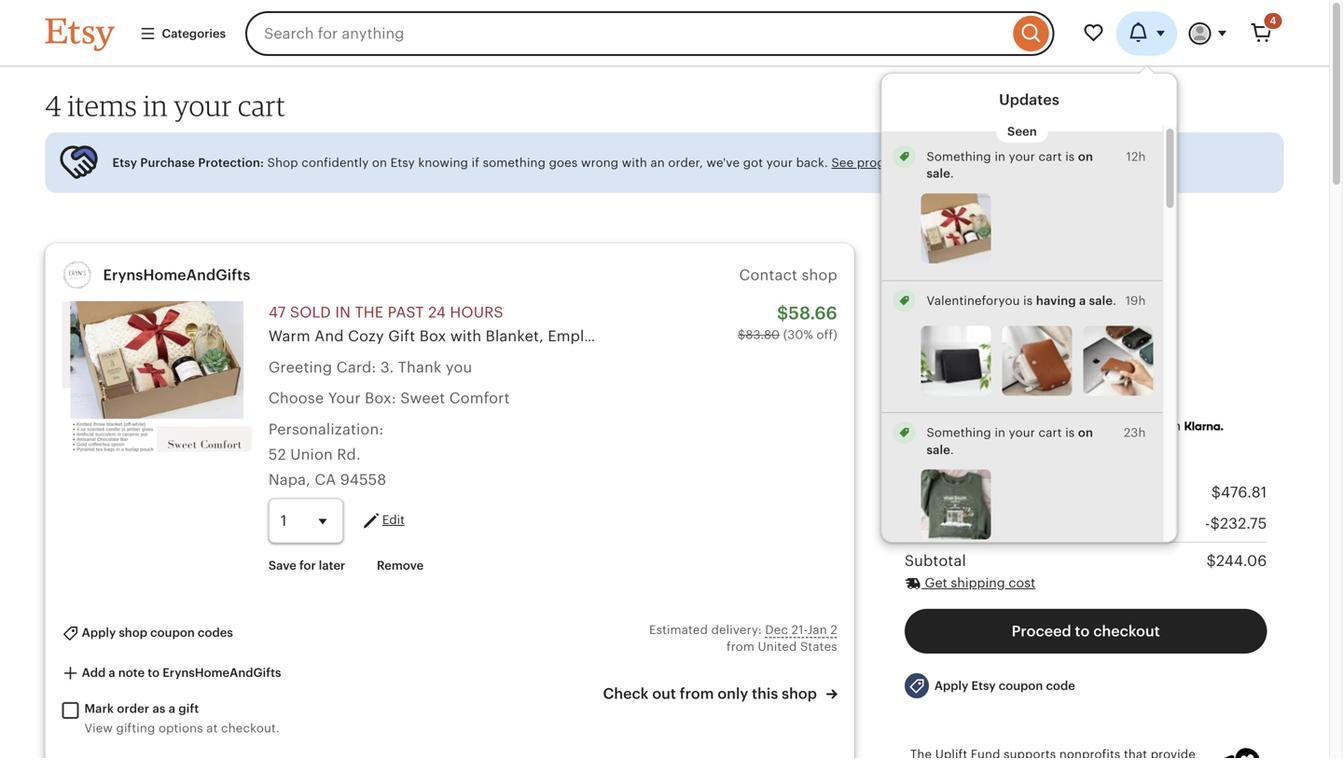 Task type: describe. For each thing, give the bounding box(es) containing it.
$ for 244.06
[[1206, 553, 1216, 569]]

save up to 20% the first time you pay with klarna. learn more
[[938, 419, 1223, 451]]

. for 23h
[[950, 443, 954, 457]]

erynshomeandgifts image
[[62, 260, 92, 290]]

$ down $ 476.81
[[1210, 515, 1220, 532]]

view
[[84, 721, 113, 735]]

how
[[905, 239, 937, 256]]

only
[[718, 685, 748, 702]]

23h
[[1124, 426, 1146, 440]]

in inside 47 sold in the past 24 hours warm and cozy gift box with blanket, employee appreciation gift, fall care package, hygge gift box, personalized gift, handmade gifts
[[335, 304, 351, 321]]

note
[[118, 666, 145, 680]]

free
[[1047, 381, 1070, 395]]

etsy inside dropdown button
[[971, 679, 996, 693]]

an
[[651, 156, 665, 170]]

save for save up to 20% the first time you pay with klarna. learn more
[[938, 419, 966, 433]]

with for an
[[622, 156, 647, 170]]

out
[[652, 685, 676, 702]]

in right the up
[[995, 426, 1006, 440]]

94558
[[340, 472, 386, 488]]

program
[[857, 156, 908, 170]]

american express image
[[1038, 271, 1078, 295]]

(30%
[[783, 328, 813, 342]]

erynshomeandgifts inside dropdown button
[[163, 666, 281, 680]]

united
[[758, 640, 797, 654]]

discount
[[946, 515, 1010, 532]]

protection:
[[198, 156, 264, 170]]

-
[[1205, 515, 1210, 532]]

shop for contact
[[802, 267, 837, 284]]

cart for 12h
[[1039, 150, 1062, 164]]

updates banner
[[12, 0, 1317, 758]]

1 vertical spatial sale
[[1089, 294, 1113, 308]]

on for 12h
[[1078, 150, 1093, 164]]

0 horizontal spatial you
[[446, 359, 472, 376]]

4 for 4 interest-free installments
[[986, 381, 994, 395]]

the inside 47 sold in the past 24 hours warm and cozy gift box with blanket, employee appreciation gift, fall care package, hygge gift box, personalized gift, handmade gifts
[[355, 304, 384, 321]]

0 horizontal spatial from
[[680, 685, 714, 702]]

having
[[1036, 294, 1076, 308]]

you'll
[[941, 239, 979, 256]]

hygge
[[894, 328, 941, 345]]

appreciation
[[623, 328, 717, 345]]

personalization: 52 union rd. napa, ca 94558
[[268, 421, 386, 488]]

a for as
[[169, 702, 175, 716]]

codes
[[198, 626, 233, 640]]

$ for 58.66
[[777, 304, 788, 323]]

proceed
[[1012, 623, 1071, 640]]

save for later button
[[254, 549, 359, 583]]

1 horizontal spatial etsy
[[390, 156, 415, 170]]

past
[[388, 304, 424, 321]]

47 sold in the past 24 hours warm and cozy gift box with blanket, employee appreciation gift, fall care package, hygge gift box, personalized gift, handmade gifts
[[268, 304, 1262, 345]]

contact shop
[[739, 267, 837, 284]]

to inside save up to 20% the first time you pay with klarna. learn more
[[987, 419, 999, 433]]

if
[[472, 156, 479, 170]]

mastercard image
[[990, 271, 1029, 295]]

$ 244.06
[[1206, 553, 1267, 569]]

pay in 4 installments image
[[938, 374, 983, 404]]

terms
[[911, 156, 945, 170]]

estimated delivery: dec 21-jan 2 from united states
[[649, 623, 837, 654]]

something
[[483, 156, 546, 170]]

knowing
[[418, 156, 468, 170]]

your right got
[[766, 156, 793, 170]]

. for 12h
[[950, 167, 954, 181]]

hours
[[450, 304, 503, 321]]

0 horizontal spatial etsy
[[112, 156, 137, 170]]

leather charger cord organizer travel monogrammed or birth flower embossed - cute secret santa gift, christmas gift for him or her image
[[1083, 326, 1153, 396]]

232.75
[[1220, 515, 1267, 532]]

greeting
[[268, 359, 332, 376]]

4 items in your cart
[[45, 88, 286, 123]]

52
[[268, 446, 286, 463]]

wrong
[[581, 156, 619, 170]]

shipping
[[951, 576, 1005, 590]]

something for 23h
[[927, 426, 991, 440]]

napa,
[[268, 472, 311, 488]]

items
[[68, 88, 137, 123]]

add a note to erynshomeandgifts button
[[48, 656, 295, 691]]

seen
[[1007, 124, 1037, 138]]

2 vertical spatial shop
[[782, 685, 817, 702]]

remove
[[377, 559, 424, 573]]

and
[[315, 328, 344, 345]]

leather charger and cord organizer with monogram or birth month flower embossed - perfect secret santa gift, christmas gift for him or her image
[[1002, 326, 1072, 396]]

states
[[800, 640, 837, 654]]

union
[[290, 446, 333, 463]]

uplift fund image
[[1209, 746, 1261, 758]]

edit button
[[360, 510, 405, 532]]

proceed to checkout
[[1012, 623, 1160, 640]]

to inside button
[[1075, 623, 1090, 640]]

21-
[[791, 623, 807, 637]]

we've
[[707, 156, 740, 170]]

order,
[[668, 156, 703, 170]]

shop for apply
[[119, 626, 147, 640]]

1 vertical spatial is
[[1023, 294, 1033, 308]]

as
[[152, 702, 165, 716]]

cozy
[[348, 328, 384, 345]]

is for 23h
[[1065, 426, 1075, 440]]

$ 476.81
[[1211, 484, 1267, 501]]

get shipping cost button
[[905, 574, 1035, 592]]

first
[[1053, 419, 1075, 433]]

subtotal
[[905, 553, 966, 569]]

add a note to erynshomeandgifts
[[79, 666, 281, 680]]

purchase
[[140, 156, 195, 170]]

total
[[959, 484, 993, 501]]

dec 21-jan 2 link
[[765, 623, 837, 637]]

apply etsy coupon code button
[[891, 665, 1089, 707]]

in right items
[[143, 88, 168, 123]]

1 horizontal spatial warm and cozy gift box with blanket, employee appreciation gift, fall care package, hygge gift box, personalized gift, handmade gifts image
[[921, 193, 991, 263]]

- $ 232.75
[[1205, 515, 1267, 532]]

1 horizontal spatial shop
[[905, 515, 942, 532]]

gifting
[[116, 721, 155, 735]]

with for blanket,
[[450, 328, 482, 345]]

google pay image
[[939, 340, 982, 368]]

goes
[[549, 156, 578, 170]]

interest-
[[997, 381, 1047, 395]]

3.
[[380, 359, 394, 376]]

discover image
[[1085, 272, 1130, 299]]

employee
[[548, 328, 619, 345]]

on for 23h
[[1078, 426, 1093, 440]]

valentineforyou
[[927, 294, 1020, 308]]

none search field inside updates banner
[[245, 11, 1054, 56]]

greeting card: 3. thank you
[[268, 359, 472, 376]]

your right more
[[1009, 426, 1035, 440]]

apply for apply etsy coupon code
[[934, 679, 968, 693]]

on sale for 12h
[[927, 150, 1093, 181]]

58.66
[[788, 304, 837, 323]]

you inside save up to 20% the first time you pay with klarna. learn more
[[1107, 419, 1129, 433]]

your
[[328, 390, 361, 407]]

$ left fall
[[738, 328, 746, 342]]

up
[[969, 419, 984, 433]]



Task type: vqa. For each thing, say whether or not it's contained in the screenshot.
top Something in your cart is
yes



Task type: locate. For each thing, give the bounding box(es) containing it.
0 vertical spatial with
[[622, 156, 647, 170]]

1 vertical spatial the
[[1031, 419, 1049, 433]]

a right having
[[1079, 294, 1086, 308]]

1 gift, from the left
[[721, 328, 753, 345]]

1 horizontal spatial gift,
[[1108, 328, 1140, 345]]

0 vertical spatial coupon
[[150, 626, 195, 640]]

see
[[831, 156, 854, 170]]

sale for 23h
[[927, 443, 950, 457]]

1 vertical spatial pay
[[1132, 419, 1153, 433]]

24
[[428, 304, 446, 321]]

stars hollow christmas festival sweatshirt, christmas gifts, christmas tree shirt, christmas winter festival sweater, christmas tree sweater image
[[921, 470, 991, 540]]

sale
[[927, 167, 950, 181], [1089, 294, 1113, 308], [927, 443, 950, 457]]

1 vertical spatial you
[[1107, 419, 1129, 433]]

2 something in your cart is from the top
[[927, 426, 1078, 440]]

contact
[[739, 267, 798, 284]]

from inside estimated delivery: dec 21-jan 2 from united states
[[726, 640, 754, 654]]

0 vertical spatial something in your cart is
[[927, 150, 1078, 164]]

0 horizontal spatial gift,
[[721, 328, 753, 345]]

is left "time"
[[1065, 426, 1075, 440]]

shop discount
[[905, 515, 1010, 532]]

apply for apply shop coupon codes
[[82, 626, 116, 640]]

1 vertical spatial erynshomeandgifts
[[163, 666, 281, 680]]

something in your cart is for 12h
[[927, 150, 1078, 164]]

with left an at the left top of the page
[[622, 156, 647, 170]]

2 vertical spatial to
[[148, 666, 160, 680]]

0 horizontal spatial warm and cozy gift box with blanket, employee appreciation gift, fall care package, hygge gift box, personalized gift, handmade gifts image
[[62, 301, 252, 452]]

shop inside dropdown button
[[119, 626, 147, 640]]

1 horizontal spatial 4
[[986, 381, 994, 395]]

categories button
[[125, 17, 240, 50]]

$ for 476.81
[[1211, 484, 1221, 501]]

1 vertical spatial shop
[[119, 626, 147, 640]]

shop right the protection:
[[267, 156, 298, 170]]

something in your cart is
[[927, 150, 1078, 164], [927, 426, 1078, 440]]

item(s)
[[905, 484, 956, 501]]

cart up the protection:
[[238, 88, 286, 123]]

0 vertical spatial shop
[[267, 156, 298, 170]]

1 vertical spatial warm and cozy gift box with blanket, employee appreciation gift, fall care package, hygge gift box, personalized gift, handmade gifts image
[[62, 301, 252, 452]]

valentineforyou is having a sale . 19h
[[927, 294, 1146, 308]]

to right note
[[148, 666, 160, 680]]

gifts
[[1227, 328, 1262, 345]]

1 vertical spatial on sale
[[927, 426, 1093, 457]]

pay down "installments"
[[1132, 419, 1153, 433]]

0 vertical spatial 4
[[1270, 15, 1276, 27]]

on sale down seen
[[927, 150, 1093, 181]]

box,
[[977, 328, 1008, 345]]

Search for anything text field
[[245, 11, 1009, 56]]

coupon left "code"
[[999, 679, 1043, 693]]

something down pay in 4 installments 'image'
[[927, 426, 991, 440]]

1 horizontal spatial gift
[[945, 328, 973, 345]]

save for later
[[268, 559, 345, 573]]

you up comfort
[[446, 359, 472, 376]]

in down updates
[[995, 150, 1006, 164]]

on sale for 23h
[[927, 426, 1093, 457]]

etsy left purchase
[[112, 156, 137, 170]]

warm
[[268, 328, 310, 345]]

0 horizontal spatial apply
[[82, 626, 116, 640]]

0 vertical spatial .
[[950, 167, 954, 181]]

gift,
[[721, 328, 753, 345], [1108, 328, 1140, 345]]

4
[[1270, 15, 1276, 27], [45, 88, 62, 123], [986, 381, 994, 395]]

2 vertical spatial cart
[[1039, 426, 1062, 440]]

something in your cart is for 23h
[[927, 426, 1078, 440]]

save left the for
[[268, 559, 296, 573]]

got
[[743, 156, 763, 170]]

shop up note
[[119, 626, 147, 640]]

1 gift from the left
[[388, 328, 415, 345]]

1 horizontal spatial to
[[987, 419, 999, 433]]

4 for 4
[[1270, 15, 1276, 27]]

edit
[[382, 513, 405, 527]]

sale right 'program'
[[927, 167, 950, 181]]

1 vertical spatial coupon
[[999, 679, 1043, 693]]

47
[[268, 304, 286, 321]]

shop right this
[[782, 685, 817, 702]]

your up the protection:
[[174, 88, 232, 123]]

on right confidently
[[372, 156, 387, 170]]

2 vertical spatial .
[[950, 443, 954, 457]]

. right "terms"
[[950, 167, 954, 181]]

gift
[[178, 702, 199, 716]]

a right as
[[169, 702, 175, 716]]

updates
[[999, 91, 1059, 108]]

gift left box,
[[945, 328, 973, 345]]

0 horizontal spatial 4
[[45, 88, 62, 123]]

shop down item(s)
[[905, 515, 942, 532]]

a right add
[[109, 666, 115, 680]]

None search field
[[245, 11, 1054, 56]]

erynshomeandgifts link
[[103, 267, 250, 284]]

1 on sale from the top
[[927, 150, 1093, 181]]

sale left 19h
[[1089, 294, 1113, 308]]

gift, down 19h
[[1108, 328, 1140, 345]]

1 vertical spatial something in your cart is
[[927, 426, 1078, 440]]

sold
[[290, 304, 331, 321]]

1 horizontal spatial you
[[1107, 419, 1129, 433]]

2 horizontal spatial etsy
[[971, 679, 996, 693]]

delivery:
[[711, 623, 762, 637]]

a for having
[[1079, 294, 1086, 308]]

$ up - $ 232.75
[[1211, 484, 1221, 501]]

1 horizontal spatial with
[[622, 156, 647, 170]]

0 vertical spatial sale
[[927, 167, 950, 181]]

1 horizontal spatial pay
[[1132, 419, 1153, 433]]

0 vertical spatial is
[[1065, 150, 1075, 164]]

is left 12h
[[1065, 150, 1075, 164]]

etsy left knowing
[[390, 156, 415, 170]]

0 vertical spatial you
[[446, 359, 472, 376]]

1 horizontal spatial apply
[[934, 679, 968, 693]]

1 horizontal spatial coupon
[[999, 679, 1043, 693]]

checkout
[[1093, 623, 1160, 640]]

with inside save up to 20% the first time you pay with klarna. learn more
[[1156, 419, 1181, 433]]

2 gift from the left
[[945, 328, 973, 345]]

from
[[726, 640, 754, 654], [680, 685, 714, 702]]

cart down updates
[[1039, 150, 1062, 164]]

is for 12h
[[1065, 150, 1075, 164]]

check out from only this shop
[[603, 685, 821, 702]]

warm and cozy gift box with blanket, employee appreciation gift, fall care package, hygge gift box, personalized gift, handmade gifts image
[[921, 193, 991, 263], [62, 301, 252, 452]]

1 something in your cart is from the top
[[927, 150, 1078, 164]]

sale for 12h
[[927, 167, 950, 181]]

your down seen
[[1009, 150, 1035, 164]]

is left having
[[1023, 294, 1033, 308]]

apply shop coupon codes button
[[48, 616, 247, 651]]

in up and
[[335, 304, 351, 321]]

2 horizontal spatial to
[[1075, 623, 1090, 640]]

save for save for later
[[268, 559, 296, 573]]

2 vertical spatial a
[[169, 702, 175, 716]]

a inside banner
[[1079, 294, 1086, 308]]

to right the up
[[987, 419, 999, 433]]

1 vertical spatial save
[[268, 559, 296, 573]]

2 horizontal spatial a
[[1079, 294, 1086, 308]]

leather laptop case for macbook air 15 inch, macbook laptop sleeve, custom leather macbook case, best christmas or anniversary gift for her image
[[921, 326, 991, 396]]

more
[[974, 437, 1004, 451]]

0 vertical spatial pay
[[983, 239, 1009, 256]]

2 vertical spatial 4
[[986, 381, 994, 395]]

categories
[[162, 26, 226, 40]]

save up learn on the right of page
[[938, 419, 966, 433]]

0 vertical spatial the
[[355, 304, 384, 321]]

erynshomeandgifts
[[103, 267, 250, 284], [163, 666, 281, 680]]

cart
[[238, 88, 286, 123], [1039, 150, 1062, 164], [1039, 426, 1062, 440]]

choose your box: sweet comfort
[[268, 390, 510, 407]]

to inside dropdown button
[[148, 666, 160, 680]]

0 horizontal spatial coupon
[[150, 626, 195, 640]]

2 horizontal spatial with
[[1156, 419, 1181, 433]]

1 horizontal spatial a
[[169, 702, 175, 716]]

0 horizontal spatial gift
[[388, 328, 415, 345]]

cost
[[1009, 576, 1035, 590]]

1 horizontal spatial the
[[1031, 419, 1049, 433]]

coupon
[[150, 626, 195, 640], [999, 679, 1043, 693]]

1 vertical spatial 4
[[45, 88, 62, 123]]

thank
[[398, 359, 442, 376]]

something in your cart is down seen
[[927, 150, 1078, 164]]

jan
[[807, 623, 827, 637]]

1 vertical spatial apply
[[934, 679, 968, 693]]

how you'll pay
[[905, 239, 1009, 256]]

0 horizontal spatial to
[[148, 666, 160, 680]]

476.81
[[1221, 484, 1267, 501]]

coupon for shop
[[150, 626, 195, 640]]

with inside 47 sold in the past 24 hours warm and cozy gift box with blanket, employee appreciation gift, fall care package, hygge gift box, personalized gift, handmade gifts
[[450, 328, 482, 345]]

etsy left "code"
[[971, 679, 996, 693]]

from down the delivery:
[[726, 640, 754, 654]]

0 horizontal spatial a
[[109, 666, 115, 680]]

1 vertical spatial cart
[[1039, 150, 1062, 164]]

0 vertical spatial from
[[726, 640, 754, 654]]

1 horizontal spatial from
[[726, 640, 754, 654]]

0 vertical spatial on sale
[[927, 150, 1093, 181]]

with down hours
[[450, 328, 482, 345]]

0 vertical spatial cart
[[238, 88, 286, 123]]

4 for 4 items in your cart
[[45, 88, 62, 123]]

save inside button
[[268, 559, 296, 573]]

0 vertical spatial erynshomeandgifts
[[103, 267, 250, 284]]

something in your cart is down interest-
[[927, 426, 1078, 440]]

a
[[1079, 294, 1086, 308], [109, 666, 115, 680], [169, 702, 175, 716]]

0 horizontal spatial with
[[450, 328, 482, 345]]

etsy purchase protection: shop confidently on etsy knowing if something goes wrong with an order, we've got your back. see program terms
[[112, 156, 945, 170]]

1 vertical spatial to
[[1075, 623, 1090, 640]]

0 vertical spatial save
[[938, 419, 966, 433]]

on sale down interest-
[[927, 426, 1093, 457]]

0 vertical spatial something
[[927, 150, 991, 164]]

on left 12h
[[1078, 150, 1093, 164]]

1 vertical spatial something
[[927, 426, 991, 440]]

shop up 58.66
[[802, 267, 837, 284]]

1 vertical spatial shop
[[905, 515, 942, 532]]

apply shop coupon codes
[[79, 626, 233, 640]]

0 horizontal spatial save
[[268, 559, 296, 573]]

$
[[777, 304, 788, 323], [738, 328, 746, 342], [1211, 484, 1221, 501], [1210, 515, 1220, 532], [1206, 553, 1216, 569]]

off)
[[817, 328, 837, 342]]

on sale
[[927, 150, 1093, 181], [927, 426, 1093, 457]]

0 vertical spatial apply
[[82, 626, 116, 640]]

rd.
[[337, 446, 361, 463]]

check out from only this shop link
[[603, 684, 837, 704]]

gift, left fall
[[721, 328, 753, 345]]

4 link
[[1239, 11, 1284, 56]]

1 vertical spatial with
[[450, 328, 482, 345]]

0 horizontal spatial shop
[[267, 156, 298, 170]]

personalization:
[[268, 421, 384, 438]]

with right 23h
[[1156, 419, 1181, 433]]

the inside save up to 20% the first time you pay with klarna. learn more
[[1031, 419, 1049, 433]]

from right out
[[680, 685, 714, 702]]

the
[[355, 304, 384, 321], [1031, 419, 1049, 433]]

a inside dropdown button
[[109, 666, 115, 680]]

2 vertical spatial sale
[[927, 443, 950, 457]]

0 vertical spatial warm and cozy gift box with blanket, employee appreciation gift, fall care package, hygge gift box, personalized gift, handmade gifts image
[[921, 193, 991, 263]]

get
[[925, 576, 947, 590]]

$ up the (30%
[[777, 304, 788, 323]]

1 vertical spatial a
[[109, 666, 115, 680]]

checkout.
[[221, 721, 280, 735]]

19h
[[1126, 294, 1146, 308]]

1 vertical spatial from
[[680, 685, 714, 702]]

save
[[938, 419, 966, 433], [268, 559, 296, 573]]

2 gift, from the left
[[1108, 328, 1140, 345]]

1 something from the top
[[927, 150, 991, 164]]

you right "time"
[[1107, 419, 1129, 433]]

the up cozy
[[355, 304, 384, 321]]

2 on sale from the top
[[927, 426, 1093, 457]]

order
[[117, 702, 149, 716]]

2 something from the top
[[927, 426, 991, 440]]

244.06
[[1216, 553, 1267, 569]]

2
[[830, 623, 837, 637]]

2 vertical spatial with
[[1156, 419, 1181, 433]]

visa image
[[945, 274, 976, 291]]

package,
[[824, 328, 890, 345]]

box:
[[365, 390, 396, 407]]

4 inside updates banner
[[1270, 15, 1276, 27]]

. left more
[[950, 443, 954, 457]]

cart right 20%
[[1039, 426, 1062, 440]]

2 vertical spatial is
[[1065, 426, 1075, 440]]

apply
[[82, 626, 116, 640], [934, 679, 968, 693]]

1 horizontal spatial save
[[938, 419, 966, 433]]

ca
[[315, 472, 336, 488]]

pay right you'll
[[983, 239, 1009, 256]]

choose
[[268, 390, 324, 407]]

cart for 23h
[[1039, 426, 1062, 440]]

learn more button
[[938, 437, 1004, 451]]

learn
[[938, 437, 971, 451]]

0 vertical spatial a
[[1079, 294, 1086, 308]]

on right first
[[1078, 426, 1093, 440]]

0 vertical spatial shop
[[802, 267, 837, 284]]

you
[[446, 359, 472, 376], [1107, 419, 1129, 433]]

klarna.
[[1184, 419, 1223, 434]]

remove button
[[363, 549, 438, 583]]

4 interest-free installments
[[983, 381, 1145, 395]]

. left 19h
[[1113, 294, 1116, 308]]

0 horizontal spatial the
[[355, 304, 384, 321]]

coupon up the add a note to erynshomeandgifts dropdown button at bottom
[[150, 626, 195, 640]]

paypal image
[[941, 306, 980, 330]]

sale up item(s)
[[927, 443, 950, 457]]

pay inside save up to 20% the first time you pay with klarna. learn more
[[1132, 419, 1153, 433]]

care
[[786, 328, 820, 345]]

1 vertical spatial .
[[1113, 294, 1116, 308]]

something right 'program'
[[927, 150, 991, 164]]

estimated
[[649, 623, 708, 637]]

coupon for etsy
[[999, 679, 1043, 693]]

something for 12h
[[927, 150, 991, 164]]

installments
[[1073, 381, 1145, 395]]

contact shop button
[[739, 267, 837, 284]]

to right the proceed
[[1075, 623, 1090, 640]]

card:
[[336, 359, 376, 376]]

etsy
[[112, 156, 137, 170], [390, 156, 415, 170], [971, 679, 996, 693]]

a inside mark order as a gift view gifting options at checkout.
[[169, 702, 175, 716]]

the left first
[[1031, 419, 1049, 433]]

code
[[1046, 679, 1075, 693]]

$ down -
[[1206, 553, 1216, 569]]

12h
[[1126, 150, 1146, 164]]

gift down past
[[388, 328, 415, 345]]

save inside save up to 20% the first time you pay with klarna. learn more
[[938, 419, 966, 433]]

2 horizontal spatial 4
[[1270, 15, 1276, 27]]

0 vertical spatial to
[[987, 419, 999, 433]]

$ 58.66 $ 83.80 (30% off)
[[738, 304, 837, 342]]

0 horizontal spatial pay
[[983, 239, 1009, 256]]



